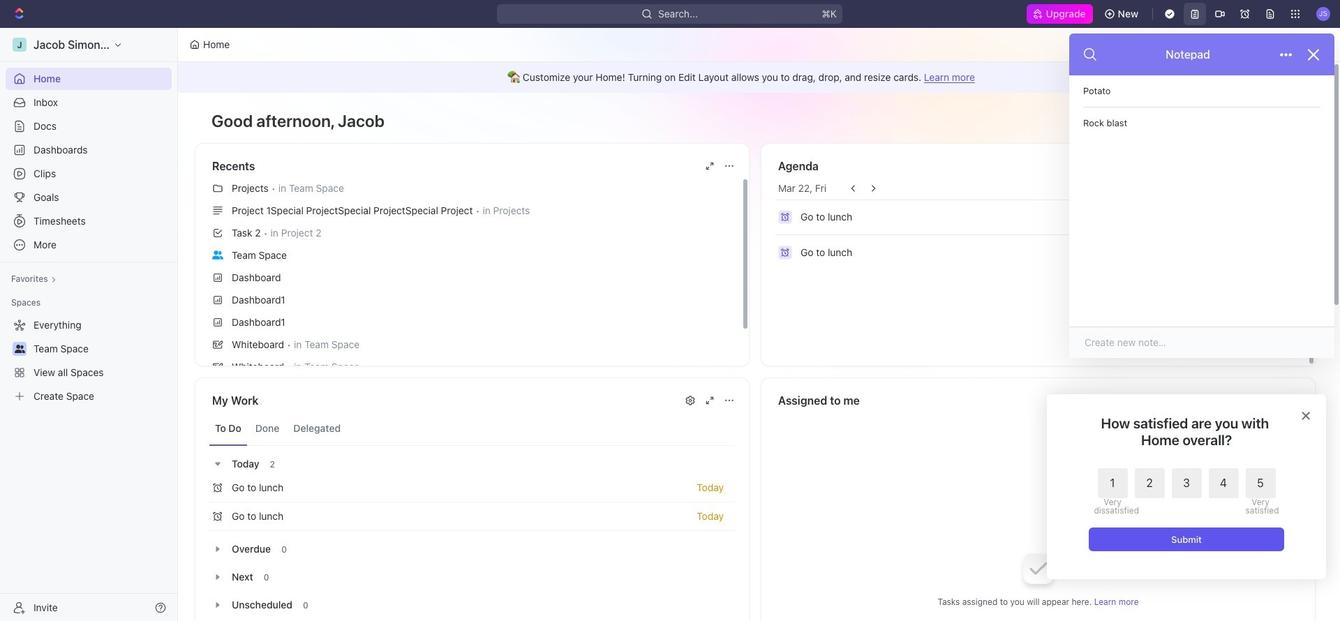 Task type: vqa. For each thing, say whether or not it's contained in the screenshot.
ALERT
yes



Task type: describe. For each thing, give the bounding box(es) containing it.
tree inside sidebar navigation
[[6, 314, 172, 408]]

jacob simon's workspace, , element
[[13, 38, 27, 52]]

sidebar navigation
[[0, 28, 181, 621]]

user group image inside sidebar navigation
[[14, 345, 25, 353]]



Task type: locate. For each thing, give the bounding box(es) containing it.
1 horizontal spatial user group image
[[212, 250, 223, 259]]

0 vertical spatial user group image
[[212, 250, 223, 259]]

user group image
[[212, 250, 223, 259], [14, 345, 25, 353]]

tab list
[[209, 412, 735, 446]]

dialog
[[1047, 394, 1326, 579]]

tree
[[6, 314, 172, 408]]

alert
[[178, 62, 1332, 93]]

0 horizontal spatial user group image
[[14, 345, 25, 353]]

1 vertical spatial user group image
[[14, 345, 25, 353]]

option group
[[1094, 468, 1275, 515]]

Create new note… text field
[[1083, 335, 1320, 350]]



